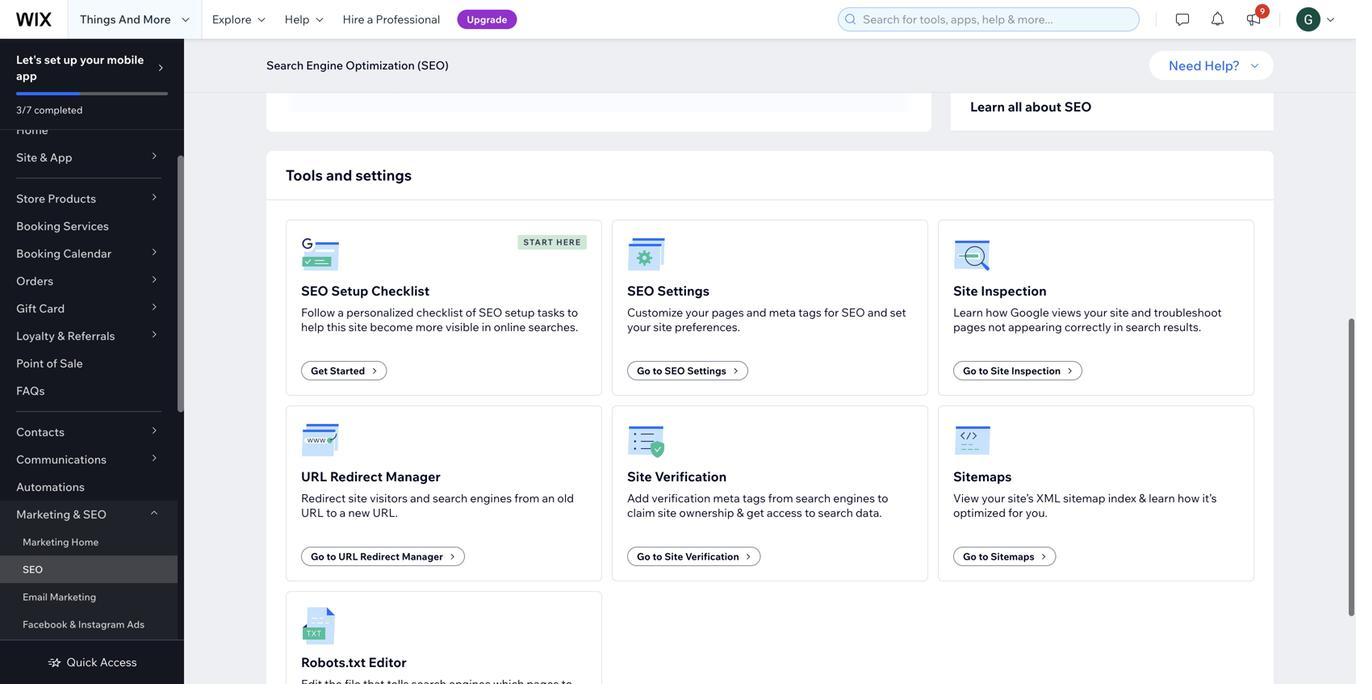 Task type: locate. For each thing, give the bounding box(es) containing it.
home link
[[0, 116, 178, 144]]

1 vertical spatial meta
[[714, 491, 740, 505]]

1 horizontal spatial meta
[[769, 305, 796, 319]]

search right 'visitors'
[[433, 491, 468, 505]]

1 horizontal spatial of
[[466, 305, 476, 319]]

0 vertical spatial tags
[[799, 305, 822, 319]]

meta inside seo settings customize your pages and meta tags for seo and set your site preferences.
[[769, 305, 796, 319]]

professional
[[376, 12, 440, 26]]

marketing for marketing & seo
[[16, 507, 70, 521]]

home down "marketing & seo" dropdown button
[[71, 536, 99, 548]]

0 vertical spatial of
[[466, 305, 476, 319]]

visitors
[[370, 491, 408, 505]]

& right loyalty
[[57, 329, 65, 343]]

and inside url redirect manager redirect site visitors and search engines from an old url to a new url.
[[410, 491, 430, 505]]

learn down 'site inspection' heading
[[954, 305, 984, 319]]

troubleshoot
[[1155, 305, 1223, 319]]

1 horizontal spatial engines
[[834, 491, 876, 505]]

1 in from the left
[[482, 320, 491, 334]]

learn inside the site inspection learn how google views your site and troubleshoot pages not appearing correctly in search results.
[[954, 305, 984, 319]]

marketing inside dropdown button
[[16, 507, 70, 521]]

how up "not"
[[986, 305, 1008, 319]]

sitemaps inside sitemaps view your site's xml sitemap index & learn how it's optimized for you.
[[954, 468, 1012, 485]]

help button
[[275, 0, 333, 39]]

go inside button
[[637, 365, 651, 377]]

of up visible
[[466, 305, 476, 319]]

tags inside site verification add verification meta tags from search engines to claim site ownership & get access to search data.
[[743, 491, 766, 505]]

site right this
[[349, 320, 368, 334]]

search
[[267, 58, 304, 72]]

redirect up new on the left bottom of page
[[330, 468, 383, 485]]

site for verification
[[628, 468, 652, 485]]

go to seo settings
[[637, 365, 727, 377]]

& for site & app
[[40, 150, 47, 164]]

booking inside 'link'
[[16, 219, 61, 233]]

automations link
[[0, 473, 178, 501]]

site down the verification
[[658, 506, 677, 520]]

go to site inspection button
[[954, 361, 1083, 380]]

0 vertical spatial inspection
[[982, 283, 1047, 299]]

sitemaps inside button
[[991, 550, 1035, 563]]

up
[[63, 53, 77, 67]]

0 vertical spatial manager
[[386, 468, 441, 485]]

let's set up your mobile app
[[16, 53, 144, 83]]

& inside popup button
[[40, 150, 47, 164]]

1 vertical spatial how
[[1178, 491, 1201, 505]]

search left the data.
[[819, 506, 854, 520]]

& for loyalty & referrals
[[57, 329, 65, 343]]

results.
[[1164, 320, 1202, 334]]

site inside go to site inspection button
[[991, 365, 1010, 377]]

engines inside url redirect manager redirect site visitors and search engines from an old url to a new url.
[[470, 491, 512, 505]]

instagram
[[78, 618, 125, 630]]

0 vertical spatial meta
[[769, 305, 796, 319]]

0 vertical spatial how
[[986, 305, 1008, 319]]

1 horizontal spatial in
[[1114, 320, 1124, 334]]

inspection inside button
[[1012, 365, 1061, 377]]

manager inside url redirect manager redirect site visitors and search engines from an old url to a new url.
[[386, 468, 441, 485]]

& left get
[[737, 506, 745, 520]]

2 booking from the top
[[16, 246, 61, 260]]

1 horizontal spatial tags
[[799, 305, 822, 319]]

1 vertical spatial for
[[1009, 506, 1024, 520]]

site inside the site inspection learn how google views your site and troubleshoot pages not appearing correctly in search results.
[[954, 283, 979, 299]]

site inside seo setup checklist follow a personalized checklist of seo setup tasks to help this site become more visible in online searches.
[[349, 320, 368, 334]]

verification
[[652, 491, 711, 505]]

learn inside heading
[[971, 99, 1006, 115]]

customize
[[628, 305, 683, 319]]

marketing for marketing home
[[23, 536, 69, 548]]

0 horizontal spatial tags
[[743, 491, 766, 505]]

url.
[[373, 506, 398, 520]]

1 horizontal spatial from
[[769, 491, 794, 505]]

engines
[[470, 491, 512, 505], [834, 491, 876, 505]]

engines up the data.
[[834, 491, 876, 505]]

1 vertical spatial marketing
[[23, 536, 69, 548]]

calendar
[[63, 246, 112, 260]]

manager up 'visitors'
[[386, 468, 441, 485]]

redirect down url.
[[360, 550, 400, 563]]

2 vertical spatial a
[[340, 506, 346, 520]]

0 vertical spatial sitemaps
[[954, 468, 1012, 485]]

marketing up facebook & instagram ads
[[50, 591, 96, 603]]

2 engines from the left
[[834, 491, 876, 505]]

marketing down marketing & seo
[[23, 536, 69, 548]]

a
[[367, 12, 373, 26], [338, 305, 344, 319], [340, 506, 346, 520]]

9 button
[[1237, 0, 1272, 39]]

verification inside button
[[686, 550, 740, 563]]

2 from from the left
[[769, 491, 794, 505]]

to
[[989, 103, 1000, 117], [568, 305, 578, 319], [653, 365, 663, 377], [979, 365, 989, 377], [878, 491, 889, 505], [326, 506, 337, 520], [805, 506, 816, 520], [327, 550, 336, 563], [653, 550, 663, 563], [979, 550, 989, 563]]

view
[[954, 491, 980, 505]]

a up this
[[338, 305, 344, 319]]

0 horizontal spatial pages
[[712, 305, 744, 319]]

site & app button
[[0, 144, 178, 171]]

marketing down 'automations'
[[16, 507, 70, 521]]

for
[[825, 305, 839, 319], [1009, 506, 1024, 520]]

2 vertical spatial url
[[339, 550, 358, 563]]

0 horizontal spatial engines
[[470, 491, 512, 505]]

site inspection heading
[[954, 281, 1047, 300]]

site inside go to site verification button
[[665, 550, 684, 563]]

tags
[[799, 305, 822, 319], [743, 491, 766, 505]]

seo setup checklist heading
[[301, 281, 430, 300]]

of
[[466, 305, 476, 319], [46, 356, 57, 370]]

site up correctly
[[1111, 305, 1130, 319]]

1 horizontal spatial home
[[71, 536, 99, 548]]

from up access
[[769, 491, 794, 505]]

& down automations link
[[73, 507, 80, 521]]

your inside the site inspection learn how google views your site and troubleshoot pages not appearing correctly in search results.
[[1085, 305, 1108, 319]]

0 vertical spatial marketing
[[16, 507, 70, 521]]

search left results.
[[1126, 320, 1161, 334]]

in right correctly
[[1114, 320, 1124, 334]]

site inside site & app popup button
[[16, 150, 37, 164]]

& left learn
[[1140, 491, 1147, 505]]

verification up the verification
[[655, 468, 727, 485]]

1 vertical spatial pages
[[954, 320, 986, 334]]

settings up the customize
[[658, 283, 710, 299]]

how left it's
[[1178, 491, 1201, 505]]

point
[[16, 356, 44, 370]]

get
[[747, 506, 765, 520]]

sitemaps heading
[[954, 467, 1012, 486]]

booking down store
[[16, 219, 61, 233]]

marketing
[[16, 507, 70, 521], [23, 536, 69, 548], [50, 591, 96, 603]]

of left sale
[[46, 356, 57, 370]]

site inside site verification add verification meta tags from search engines to claim site ownership & get access to search data.
[[658, 506, 677, 520]]

about
[[1026, 99, 1062, 115]]

redirect down url redirect manager heading
[[301, 491, 346, 505]]

pages left "not"
[[954, 320, 986, 334]]

online
[[494, 320, 526, 334]]

get started button
[[301, 361, 387, 380]]

learn left all
[[971, 99, 1006, 115]]

1 vertical spatial inspection
[[1012, 365, 1061, 377]]

site for inspection
[[954, 283, 979, 299]]

1 from from the left
[[515, 491, 540, 505]]

ownership
[[680, 506, 735, 520]]

0 vertical spatial home
[[16, 123, 48, 137]]

seo inside "link"
[[23, 563, 43, 575]]

your
[[80, 53, 104, 67], [686, 305, 710, 319], [1085, 305, 1108, 319], [628, 320, 651, 334], [982, 491, 1006, 505]]

site verification add verification meta tags from search engines to claim site ownership & get access to search data.
[[628, 468, 889, 520]]

manager
[[386, 468, 441, 485], [402, 550, 443, 563]]

engine
[[306, 58, 343, 72]]

1 horizontal spatial set
[[891, 305, 907, 319]]

search inside the site inspection learn how google views your site and troubleshoot pages not appearing correctly in search results.
[[1126, 320, 1161, 334]]

0 vertical spatial learn
[[971, 99, 1006, 115]]

url
[[301, 468, 327, 485], [301, 506, 324, 520], [339, 550, 358, 563]]

a inside seo setup checklist follow a personalized checklist of seo setup tasks to help this site become more visible in online searches.
[[338, 305, 344, 319]]

0 vertical spatial verification
[[655, 468, 727, 485]]

engines inside site verification add verification meta tags from search engines to claim site ownership & get access to search data.
[[834, 491, 876, 505]]

tools
[[286, 166, 323, 184]]

communications button
[[0, 446, 178, 473]]

0 vertical spatial set
[[44, 53, 61, 67]]

booking
[[16, 219, 61, 233], [16, 246, 61, 260]]

referrals
[[67, 329, 115, 343]]

sitemaps down the you. at the bottom of page
[[991, 550, 1035, 563]]

0 horizontal spatial in
[[482, 320, 491, 334]]

0 vertical spatial settings
[[658, 283, 710, 299]]

0 horizontal spatial of
[[46, 356, 57, 370]]

your up correctly
[[1085, 305, 1108, 319]]

inspection down appearing
[[1012, 365, 1061, 377]]

1 vertical spatial redirect
[[301, 491, 346, 505]]

manager down url redirect manager redirect site visitors and search engines from an old url to a new url.
[[402, 550, 443, 563]]

site inside url redirect manager redirect site visitors and search engines from an old url to a new url.
[[349, 491, 367, 505]]

sidebar element
[[0, 39, 184, 684]]

engines left an
[[470, 491, 512, 505]]

0 horizontal spatial set
[[44, 53, 61, 67]]

automations
[[16, 480, 85, 494]]

app
[[16, 69, 37, 83]]

0 vertical spatial for
[[825, 305, 839, 319]]

0 horizontal spatial from
[[515, 491, 540, 505]]

from left an
[[515, 491, 540, 505]]

site inside seo settings customize your pages and meta tags for seo and set your site preferences.
[[654, 320, 673, 334]]

preferences.
[[675, 320, 741, 334]]

seo inside dropdown button
[[83, 507, 107, 521]]

sitemaps
[[954, 468, 1012, 485], [991, 550, 1035, 563]]

1 horizontal spatial how
[[1178, 491, 1201, 505]]

1 booking from the top
[[16, 219, 61, 233]]

pages
[[712, 305, 744, 319], [954, 320, 986, 334]]

redirect inside button
[[360, 550, 400, 563]]

booking for booking calendar
[[16, 246, 61, 260]]

your up optimized
[[982, 491, 1006, 505]]

add
[[628, 491, 650, 505]]

0 horizontal spatial meta
[[714, 491, 740, 505]]

1 vertical spatial url
[[301, 506, 324, 520]]

data.
[[856, 506, 883, 520]]

search engine optimization (seo)
[[267, 58, 449, 72]]

booking up orders
[[16, 246, 61, 260]]

site
[[16, 150, 37, 164], [954, 283, 979, 299], [991, 365, 1010, 377], [628, 468, 652, 485], [665, 550, 684, 563]]

meta
[[769, 305, 796, 319], [714, 491, 740, 505]]

1 vertical spatial of
[[46, 356, 57, 370]]

email marketing link
[[0, 583, 178, 611]]

site down the customize
[[654, 320, 673, 334]]

things
[[80, 12, 116, 26]]

a right hire
[[367, 12, 373, 26]]

marketing & seo
[[16, 507, 107, 521]]

1 vertical spatial a
[[338, 305, 344, 319]]

2 in from the left
[[1114, 320, 1124, 334]]

sale
[[60, 356, 83, 370]]

loyalty & referrals
[[16, 329, 115, 343]]

sitemaps up view
[[954, 468, 1012, 485]]

in inside the site inspection learn how google views your site and troubleshoot pages not appearing correctly in search results.
[[1114, 320, 1124, 334]]

learn all about seo heading
[[971, 97, 1092, 116]]

3/7 completed
[[16, 104, 83, 116]]

your right up
[[80, 53, 104, 67]]

a left new on the left bottom of page
[[340, 506, 346, 520]]

site inside site verification add verification meta tags from search engines to claim site ownership & get access to search data.
[[628, 468, 652, 485]]

1 vertical spatial home
[[71, 536, 99, 548]]

from inside site verification add verification meta tags from search engines to claim site ownership & get access to search data.
[[769, 491, 794, 505]]

0 vertical spatial redirect
[[330, 468, 383, 485]]

redirect for to
[[360, 550, 400, 563]]

learn
[[971, 99, 1006, 115], [954, 305, 984, 319]]

your up the preferences.
[[686, 305, 710, 319]]

1 vertical spatial booking
[[16, 246, 61, 260]]

1 vertical spatial verification
[[686, 550, 740, 563]]

this
[[327, 320, 346, 334]]

how
[[986, 305, 1008, 319], [1178, 491, 1201, 505]]

of inside seo setup checklist follow a personalized checklist of seo setup tasks to help this site become more visible in online searches.
[[466, 305, 476, 319]]

and inside the site inspection learn how google views your site and troubleshoot pages not appearing correctly in search results.
[[1132, 305, 1152, 319]]

0 vertical spatial pages
[[712, 305, 744, 319]]

1 vertical spatial tags
[[743, 491, 766, 505]]

& left app
[[40, 150, 47, 164]]

settings inside seo settings customize your pages and meta tags for seo and set your site preferences.
[[658, 283, 710, 299]]

become
[[370, 320, 413, 334]]

1 vertical spatial manager
[[402, 550, 443, 563]]

help
[[285, 12, 310, 26]]

1 vertical spatial learn
[[954, 305, 984, 319]]

1 vertical spatial set
[[891, 305, 907, 319]]

2 vertical spatial redirect
[[360, 550, 400, 563]]

1 engines from the left
[[470, 491, 512, 505]]

in left online
[[482, 320, 491, 334]]

0 horizontal spatial for
[[825, 305, 839, 319]]

seo inside button
[[665, 365, 685, 377]]

store products
[[16, 191, 96, 206]]

0 vertical spatial booking
[[16, 219, 61, 233]]

home down the 3/7 on the left top
[[16, 123, 48, 137]]

sitemaps view your site's xml sitemap index & learn how it's optimized for you.
[[954, 468, 1218, 520]]

1 horizontal spatial for
[[1009, 506, 1024, 520]]

sitemap
[[1064, 491, 1106, 505]]

how inside the site inspection learn how google views your site and troubleshoot pages not appearing correctly in search results.
[[986, 305, 1008, 319]]

pages up the preferences.
[[712, 305, 744, 319]]

& right facebook on the bottom
[[70, 618, 76, 630]]

seo link
[[0, 556, 178, 583]]

upgrade button
[[457, 10, 517, 29]]

1 vertical spatial settings
[[688, 365, 727, 377]]

0 vertical spatial a
[[367, 12, 373, 26]]

verification down the ownership
[[686, 550, 740, 563]]

from
[[515, 491, 540, 505], [769, 491, 794, 505]]

1 horizontal spatial pages
[[954, 320, 986, 334]]

settings
[[356, 166, 412, 184]]

how inside sitemaps view your site's xml sitemap index & learn how it's optimized for you.
[[1178, 491, 1201, 505]]

booking inside popup button
[[16, 246, 61, 260]]

1 vertical spatial sitemaps
[[991, 550, 1035, 563]]

inspection up google
[[982, 283, 1047, 299]]

settings down the preferences.
[[688, 365, 727, 377]]

site up new on the left bottom of page
[[349, 491, 367, 505]]

the
[[1002, 103, 1020, 117]]

0 horizontal spatial how
[[986, 305, 1008, 319]]



Task type: vqa. For each thing, say whether or not it's contained in the screenshot.
a to the bottom
yes



Task type: describe. For each thing, give the bounding box(es) containing it.
ads
[[127, 618, 145, 630]]

in inside seo setup checklist follow a personalized checklist of seo setup tasks to help this site become more visible in online searches.
[[482, 320, 491, 334]]

communications
[[16, 452, 107, 466]]

searches.
[[529, 320, 579, 334]]

for inside seo settings customize your pages and meta tags for seo and set your site preferences.
[[825, 305, 839, 319]]

marketing & seo button
[[0, 501, 178, 528]]

engines for url redirect manager
[[470, 491, 512, 505]]

home inside marketing home link
[[71, 536, 99, 548]]

2 vertical spatial marketing
[[50, 591, 96, 603]]

facebook
[[23, 618, 67, 630]]

inspection inside the site inspection learn how google views your site and troubleshoot pages not appearing correctly in search results.
[[982, 283, 1047, 299]]

url inside button
[[339, 550, 358, 563]]

setup
[[331, 283, 369, 299]]

booking calendar button
[[0, 240, 178, 267]]

from inside url redirect manager redirect site visitors and search engines from an old url to a new url.
[[515, 491, 540, 505]]

go for sitemaps
[[964, 550, 977, 563]]

optimized
[[954, 506, 1006, 520]]

to inside button
[[653, 365, 663, 377]]

get started
[[311, 365, 365, 377]]

explore
[[212, 12, 252, 26]]

point of sale
[[16, 356, 83, 370]]

editor
[[369, 654, 407, 670]]

for inside sitemaps view your site's xml sitemap index & learn how it's optimized for you.
[[1009, 506, 1024, 520]]

services
[[63, 219, 109, 233]]

redirect for redirect
[[301, 491, 346, 505]]

hub
[[1098, 103, 1120, 117]]

your inside sitemaps view your site's xml sitemap index & learn how it's optimized for you.
[[982, 491, 1006, 505]]

contacts button
[[0, 418, 178, 446]]

robots.txt
[[301, 654, 366, 670]]

go for url redirect manager
[[311, 550, 325, 563]]

need
[[1169, 57, 1202, 74]]

xml
[[1037, 491, 1061, 505]]

card
[[39, 301, 65, 315]]

quick access
[[67, 655, 137, 669]]

settings inside go to seo settings button
[[688, 365, 727, 377]]

pages inside the site inspection learn how google views your site and troubleshoot pages not appearing correctly in search results.
[[954, 320, 986, 334]]

go for site verification
[[637, 550, 651, 563]]

old
[[558, 491, 574, 505]]

started
[[330, 365, 365, 377]]

gift
[[16, 301, 36, 315]]

loyalty & referrals button
[[0, 322, 178, 350]]

site verification heading
[[628, 467, 727, 486]]

new
[[348, 506, 370, 520]]

go to site verification button
[[628, 547, 761, 566]]

marketing home link
[[0, 528, 178, 556]]

& inside sitemaps view your site's xml sitemap index & learn how it's optimized for you.
[[1140, 491, 1147, 505]]

seo setup checklist follow a personalized checklist of seo setup tasks to help this site become more visible in online searches.
[[301, 283, 579, 334]]

tasks
[[538, 305, 565, 319]]

robots.txt editor
[[301, 654, 407, 670]]

your inside let's set up your mobile app
[[80, 53, 104, 67]]

search inside url redirect manager redirect site visitors and search engines from an old url to a new url.
[[433, 491, 468, 505]]

hire a professional
[[343, 12, 440, 26]]

upgrade
[[467, 13, 508, 25]]

app
[[50, 150, 72, 164]]

engines for site verification
[[834, 491, 876, 505]]

booking for booking services
[[16, 219, 61, 233]]

of inside 'sidebar' element
[[46, 356, 57, 370]]

let's
[[16, 53, 42, 67]]

Search for tools, apps, help & more... field
[[859, 8, 1135, 31]]

seo inside heading
[[1065, 99, 1092, 115]]

site & app
[[16, 150, 72, 164]]

site inspection learn how google views your site and troubleshoot pages not appearing correctly in search results.
[[954, 283, 1223, 334]]

verification inside site verification add verification meta tags from search engines to claim site ownership & get access to search data.
[[655, 468, 727, 485]]

facebook & instagram ads
[[23, 618, 145, 630]]

meta inside site verification add verification meta tags from search engines to claim site ownership & get access to search data.
[[714, 491, 740, 505]]

go to sitemaps
[[964, 550, 1035, 563]]

go for site inspection
[[964, 365, 977, 377]]

personalized
[[347, 305, 414, 319]]

to inside url redirect manager redirect site visitors and search engines from an old url to a new url.
[[326, 506, 337, 520]]

your down the customize
[[628, 320, 651, 334]]

0 horizontal spatial home
[[16, 123, 48, 137]]

booking services
[[16, 219, 109, 233]]

to inside seo setup checklist follow a personalized checklist of seo setup tasks to help this site become more visible in online searches.
[[568, 305, 578, 319]]

claim
[[628, 506, 656, 520]]

learning
[[1049, 103, 1095, 117]]

learn all about seo
[[971, 99, 1092, 115]]

faqs
[[16, 384, 45, 398]]

url redirect manager redirect site visitors and search engines from an old url to a new url.
[[301, 468, 574, 520]]

& for facebook & instagram ads
[[70, 618, 76, 630]]

start here
[[524, 237, 582, 247]]

faqs link
[[0, 377, 178, 405]]

& for marketing & seo
[[73, 507, 80, 521]]

access
[[100, 655, 137, 669]]

store
[[16, 191, 45, 206]]

checklist
[[417, 305, 463, 319]]

point of sale link
[[0, 350, 178, 377]]

9
[[1261, 6, 1266, 16]]

site for &
[[16, 150, 37, 164]]

help?
[[1205, 57, 1241, 74]]

gift card
[[16, 301, 65, 315]]

go to url redirect manager
[[311, 550, 443, 563]]

robots.txt editor heading
[[301, 653, 407, 672]]

set inside seo settings customize your pages and meta tags for seo and set your site preferences.
[[891, 305, 907, 319]]

a inside url redirect manager redirect site visitors and search engines from an old url to a new url.
[[340, 506, 346, 520]]

checklist
[[372, 283, 430, 299]]

and
[[119, 12, 141, 26]]

go to site inspection
[[964, 365, 1061, 377]]

an
[[542, 491, 555, 505]]

more
[[416, 320, 443, 334]]

go for seo settings
[[637, 365, 651, 377]]

get
[[311, 365, 328, 377]]

pages inside seo settings customize your pages and meta tags for seo and set your site preferences.
[[712, 305, 744, 319]]

tags inside seo settings customize your pages and meta tags for seo and set your site preferences.
[[799, 305, 822, 319]]

booking calendar
[[16, 246, 112, 260]]

gift card button
[[0, 295, 178, 322]]

site inside the site inspection learn how google views your site and troubleshoot pages not appearing correctly in search results.
[[1111, 305, 1130, 319]]

seo settings heading
[[628, 281, 710, 300]]

follow
[[301, 305, 335, 319]]

search up access
[[796, 491, 831, 505]]

go to url redirect manager button
[[301, 547, 465, 566]]

go to site verification
[[637, 550, 740, 563]]

set inside let's set up your mobile app
[[44, 53, 61, 67]]

url redirect manager heading
[[301, 467, 441, 486]]

you.
[[1026, 506, 1048, 520]]

& inside site verification add verification meta tags from search engines to claim site ownership & get access to search data.
[[737, 506, 745, 520]]

site's
[[1008, 491, 1034, 505]]

google
[[1011, 305, 1050, 319]]

views
[[1052, 305, 1082, 319]]

not
[[989, 320, 1006, 334]]

seo settings customize your pages and meta tags for seo and set your site preferences.
[[628, 283, 907, 334]]

manager inside button
[[402, 550, 443, 563]]

start
[[524, 237, 554, 247]]

go to seo settings button
[[628, 361, 749, 380]]

hire
[[343, 12, 365, 26]]

0 vertical spatial url
[[301, 468, 327, 485]]

loyalty
[[16, 329, 55, 343]]

orders button
[[0, 267, 178, 295]]



